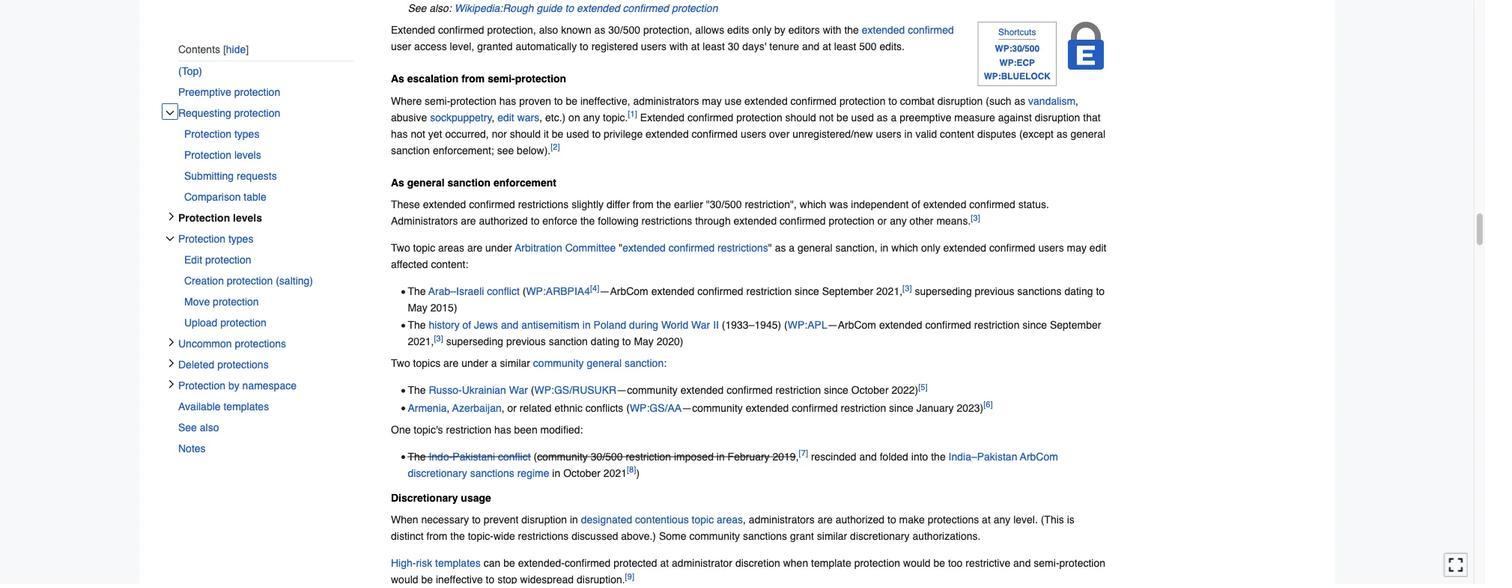 Task type: vqa. For each thing, say whether or not it's contained in the screenshot.
answering to the bottom
no



Task type: locate. For each thing, give the bounding box(es) containing it.
administrator
[[672, 558, 733, 570]]

disruption inside extended confirmed protection should not be used as a preemptive measure against disruption that has not yet occurred, nor should it be used to privilege extended confirmed users over unregistered/new users in valid content disputes (except as general sanction enforcement; see below).
[[1035, 111, 1081, 123]]

0 vertical spatial used
[[852, 111, 874, 123]]

used down on at the top left
[[567, 128, 589, 140]]

1 horizontal spatial may
[[1067, 242, 1087, 254]]

may inside " as a general sanction, in which only extended confirmed users may edit affected content:
[[1067, 242, 1087, 254]]

contentious
[[635, 514, 689, 526]]

has for protection
[[500, 95, 517, 107]]

comparison
[[184, 191, 241, 203]]

2 the from the top
[[408, 319, 426, 331]]

0 horizontal spatial september
[[822, 285, 874, 297]]

[3] for [3] superseding previous sanction dating to may 2020)
[[434, 334, 444, 344]]

edit inside " as a general sanction, in which only extended confirmed users may edit affected content:
[[1090, 242, 1107, 254]]

1 vertical spatial used
[[567, 128, 589, 140]]

restriction inside the indo-pakistani conflict ( community 30/500 restriction imposed in february 2019 , [7] rescinded and folded into the
[[626, 451, 671, 463]]

any left level.
[[994, 514, 1011, 526]]

1 vertical spatial as
[[391, 176, 405, 188]]

1 horizontal spatial war
[[692, 319, 711, 331]]

shortcuts link
[[999, 27, 1037, 37]]

the right into
[[932, 451, 946, 463]]

0 horizontal spatial october
[[564, 467, 601, 479]]

2021, inside the —arbcom extended confirmed restriction since september 2021,
[[408, 336, 434, 348]]

1 vertical spatial not
[[411, 128, 426, 140]]

types up edit protection
[[228, 233, 254, 245]]

—arbcom extended confirmed restriction since september 2021,
[[408, 319, 1102, 348]]

should
[[786, 111, 817, 123], [510, 128, 541, 140]]

1 horizontal spatial superseding
[[915, 285, 972, 297]]

2 vertical spatial a
[[491, 358, 497, 370]]

superseding previous sanctions dating to may 2015)
[[408, 285, 1105, 314]]

)
[[637, 467, 640, 479]]

not left "yet"
[[411, 128, 426, 140]]

abusive
[[391, 111, 427, 123]]

1 vertical spatial protection levels
[[178, 212, 262, 224]]

authorized inside , administrators are authorized to make protections at any level. (this is distinct from the topic-wide restrictions discussed above.) some community sanctions grant similar discretionary authorizations.
[[836, 514, 885, 526]]

0 horizontal spatial dating
[[591, 336, 620, 348]]

edit protection link
[[184, 249, 354, 270]]

as escalation from semi-protection
[[391, 73, 567, 85]]

least down 'allows'
[[703, 40, 725, 52]]

x small image for protection
[[166, 234, 175, 243]]

creation protection (salting)
[[184, 275, 313, 287]]

september inside the arab–israeli conflict ( wp:arbpia4 [4] —arbcom extended confirmed restriction since september 2021, [3]
[[822, 285, 874, 297]]

extended up '2022)'
[[880, 319, 923, 331]]

uncommon protections
[[178, 338, 286, 350]]

regime
[[518, 467, 550, 479]]

to inside extended confirmed protection, also known as 30/500 protection, allows edits only by editors with the extended confirmed user access level, granted automatically to registered users with at least 30 days' tenure and at least 500 edits.
[[580, 40, 589, 52]]

0 vertical spatial types
[[234, 128, 260, 140]]

jews
[[474, 319, 498, 331]]

as down restriction",
[[775, 242, 786, 254]]

move protection
[[184, 296, 259, 308]]

[3] right other on the top right of the page
[[971, 213, 981, 223]]

protections inside , administrators are authorized to make protections at any level. (this is distinct from the topic-wide restrictions discussed above.) some community sanctions grant similar discretionary authorizations.
[[928, 514, 980, 526]]

valid
[[916, 128, 938, 140]]

2 horizontal spatial sanctions
[[1018, 285, 1062, 297]]

1 horizontal spatial may
[[634, 336, 654, 348]]

0 horizontal spatial templates
[[224, 401, 269, 413]]

also
[[539, 24, 559, 36], [200, 422, 219, 434]]

community up "administrator"
[[690, 531, 740, 543]]

war left ii
[[692, 319, 711, 331]]

distinct
[[391, 531, 424, 543]]

protections up protection by namespace in the bottom left of the page
[[217, 359, 269, 371]]

in right sanction,
[[881, 242, 889, 254]]

extended inside " as a general sanction, in which only extended confirmed users may edit affected content:
[[944, 242, 987, 254]]

( inside the indo-pakistani conflict ( community 30/500 restriction imposed in february 2019 , [7] rescinded and folded into the
[[534, 451, 537, 463]]

30/500 inside extended confirmed protection, also known as 30/500 protection, allows edits only by editors with the extended confirmed user access level, granted automatically to registered users with at least 30 days' tenure and at least 500 edits.
[[609, 24, 641, 36]]

[3] link down other on the top right of the page
[[903, 284, 912, 293]]

1 vertical spatial september
[[1050, 319, 1102, 331]]

2 horizontal spatial [3] link
[[971, 213, 981, 223]]

confirmed up [7]
[[792, 402, 838, 414]]

1 vertical spatial previous
[[507, 336, 546, 348]]

two
[[391, 242, 410, 254], [391, 358, 410, 370]]

1 vertical spatial or
[[508, 402, 517, 414]]

similar inside , administrators are authorized to make protections at any level. (this is distinct from the topic-wide restrictions discussed above.) some community sanctions grant similar discretionary authorizations.
[[817, 531, 848, 543]]

any inside 'sockpuppetry , edit wars , etc.) on any topic. [1]'
[[583, 111, 600, 123]]

following
[[598, 215, 639, 227]]

:
[[664, 358, 667, 370]]

tenure
[[770, 40, 800, 52]]

1 vertical spatial [3]
[[903, 284, 912, 293]]

1 vertical spatial any
[[890, 215, 907, 227]]

at inside can be extended-confirmed protected at administrator discretion when template protection would be too restrictive and semi-protection would be ineffective to stop widespread disruption.
[[661, 558, 669, 570]]

protection up edit
[[178, 233, 226, 245]]

2 horizontal spatial [3]
[[971, 213, 981, 223]]

two up affected
[[391, 242, 410, 254]]

the inside the arab–israeli conflict ( wp:arbpia4 [4] —arbcom extended confirmed restriction since september 2021, [3]
[[408, 285, 426, 297]]

october left 2021
[[564, 467, 601, 479]]

protection types link up submitting requests "link"
[[184, 124, 354, 145]]

only up days'
[[753, 24, 772, 36]]

discretion
[[736, 558, 781, 570]]

as right (except
[[1057, 128, 1068, 140]]

( up related
[[531, 385, 535, 397]]

1 vertical spatial —community
[[682, 402, 743, 414]]

are down as general sanction enforcement
[[461, 215, 476, 227]]

and inside can be extended-confirmed protected at administrator discretion when template protection would be too restrictive and semi-protection would be ineffective to stop widespread disruption.
[[1014, 558, 1031, 570]]

1 horizontal spatial should
[[786, 111, 817, 123]]

semi- down the (this
[[1034, 558, 1060, 570]]

protection for bottom protection types link
[[178, 233, 226, 245]]

1 vertical spatial protection types link
[[178, 228, 354, 249]]

2 vertical spatial protections
[[928, 514, 980, 526]]

30
[[728, 40, 740, 52]]

where
[[391, 95, 422, 107]]

confirmed up the combat
[[908, 24, 954, 36]]

1 horizontal spatial edit
[[1090, 242, 1107, 254]]

as for as escalation from semi-protection
[[391, 73, 405, 85]]

0 horizontal spatial semi-
[[425, 95, 451, 107]]

30/500 up 2021
[[591, 451, 623, 463]]

protection down requesting
[[184, 128, 232, 140]]

sanctions inside india–pakistan arbcom discretionary sanctions regime
[[470, 467, 515, 479]]

since inside the arab–israeli conflict ( wp:arbpia4 [4] —arbcom extended confirmed restriction since september 2021, [3]
[[795, 285, 820, 297]]

protection types down requesting protection
[[184, 128, 260, 140]]

disputes
[[978, 128, 1017, 140]]

1 vertical spatial of
[[463, 319, 471, 331]]

has up edit wars link at the top left
[[500, 95, 517, 107]]

conflict inside the arab–israeli conflict ( wp:arbpia4 [4] —arbcom extended confirmed restriction since september 2021, [3]
[[487, 285, 520, 297]]

1 horizontal spatial areas
[[717, 514, 743, 526]]

1 horizontal spatial any
[[890, 215, 907, 227]]

[2] link
[[551, 143, 560, 152]]

may
[[702, 95, 722, 107], [1067, 242, 1087, 254]]

wp:ecp
[[1000, 58, 1036, 67]]

protection types link down comparison table link
[[178, 228, 354, 249]]

usage
[[461, 492, 491, 504]]

community down [3] superseding previous sanction dating to may 2020)
[[533, 358, 584, 370]]

types
[[234, 128, 260, 140], [228, 233, 254, 245]]

[7] link
[[799, 449, 809, 459]]

least
[[703, 40, 725, 52], [835, 40, 857, 52]]

0 vertical spatial 30/500
[[609, 24, 641, 36]]

1 horizontal spatial 2021,
[[877, 285, 903, 297]]

discretionary down the make
[[851, 531, 910, 543]]

preemptive
[[900, 111, 952, 123]]

1 vertical spatial october
[[564, 467, 601, 479]]

a inside extended confirmed protection should not be used as a preemptive measure against disruption that has not yet occurred, nor should it be used to privilege extended confirmed users over unregistered/new users in valid content disputes (except as general sanction enforcement; see below).
[[891, 111, 897, 123]]

disruption up measure on the right top of page
[[938, 95, 983, 107]]

note
[[391, 0, 1111, 16], [978, 22, 1057, 86]]

0 vertical spatial [3]
[[971, 213, 981, 223]]

as up the registered
[[595, 24, 606, 36]]

users left valid
[[876, 128, 902, 140]]

0 vertical spatial 2021,
[[877, 285, 903, 297]]

,
[[1076, 95, 1079, 107], [492, 111, 495, 123], [540, 111, 543, 123], [447, 402, 450, 414], [502, 402, 505, 414], [796, 451, 799, 463], [743, 514, 746, 526]]

extended right [1]
[[641, 111, 685, 123]]

discretionary inside india–pakistan arbcom discretionary sanctions regime
[[408, 467, 467, 479]]

the for the russo-ukrainian war ( wp:gs/rusukr —community extended confirmed restriction since october 2022) [5]
[[408, 385, 426, 397]]

1 horizontal spatial previous
[[975, 285, 1015, 297]]

restrictions down through
[[718, 242, 769, 254]]

x small image
[[166, 109, 175, 118], [167, 212, 176, 221], [167, 338, 176, 347], [167, 380, 176, 389]]

1 as from the top
[[391, 73, 405, 85]]

administrators up [1] link
[[634, 95, 699, 107]]

—community inside 'armenia , azerbaijan , or related ethnic conflicts ( wp:gs/aa —community extended confirmed restriction since january 2023) [6]'
[[682, 402, 743, 414]]

—community up wp:gs/aa link
[[617, 385, 678, 397]]

confirmed inside the arab–israeli conflict ( wp:arbpia4 [4] —arbcom extended confirmed restriction since september 2021, [3]
[[698, 285, 744, 297]]

0 vertical spatial topic
[[413, 242, 435, 254]]

2 horizontal spatial from
[[633, 198, 654, 210]]

january
[[917, 402, 954, 414]]

( inside the russo-ukrainian war ( wp:gs/rusukr —community extended confirmed restriction since october 2022) [5]
[[531, 385, 535, 397]]

0 horizontal spatial protection,
[[487, 24, 536, 36]]

0 vertical spatial semi-
[[488, 73, 515, 85]]

with left 30
[[670, 40, 689, 52]]

wp:gs/rusukr
[[535, 385, 617, 397]]

, left "etc.)"
[[540, 111, 543, 123]]

0 vertical spatial october
[[852, 385, 889, 397]]

0 vertical spatial protection levels link
[[184, 145, 354, 165]]

sanctions
[[1018, 285, 1062, 297], [470, 467, 515, 479], [743, 531, 788, 543]]

1 horizontal spatial protection,
[[644, 24, 693, 36]]

1 horizontal spatial sanctions
[[743, 531, 788, 543]]

arbitration
[[515, 242, 563, 254]]

as up these
[[391, 176, 405, 188]]

to inside , administrators are authorized to make protections at any level. (this is distinct from the topic-wide restrictions discussed above.) some community sanctions grant similar discretionary authorizations.
[[888, 514, 897, 526]]

these extended confirmed restrictions slightly differ from the earlier "30/500 restriction", which was independent of extended confirmed status. administrators are authorized to enforce the following restrictions through extended confirmed protection or any other means.
[[391, 198, 1050, 227]]

in right imposed
[[717, 451, 725, 463]]

protection types for topmost protection types link
[[184, 128, 260, 140]]

topic right contentious
[[692, 514, 714, 526]]

30/500 for community
[[591, 451, 623, 463]]

since inside the russo-ukrainian war ( wp:gs/rusukr —community extended confirmed restriction since october 2022) [5]
[[824, 385, 849, 397]]

0 vertical spatial a
[[891, 111, 897, 123]]

conflict up jews
[[487, 285, 520, 297]]

see also: wikipedia:rough guide to extended confirmed protection
[[408, 2, 718, 14]]

2 horizontal spatial any
[[994, 514, 1011, 526]]

extended for protection
[[641, 111, 685, 123]]

confirmed up unregistered/new
[[791, 95, 837, 107]]

[3] link right other on the top right of the page
[[971, 213, 981, 223]]

2 horizontal spatial semi-
[[1034, 558, 1060, 570]]

1 vertical spatial war
[[509, 385, 528, 397]]

0 horizontal spatial similar
[[500, 358, 531, 370]]

1 horizontal spatial by
[[775, 24, 786, 36]]

1 horizontal spatial a
[[789, 242, 795, 254]]

war inside the russo-ukrainian war ( wp:gs/rusukr —community extended confirmed restriction since october 2022) [5]
[[509, 385, 528, 397]]

see up notes at left
[[178, 422, 197, 434]]

1 vertical spatial may
[[1067, 242, 1087, 254]]

semi- inside can be extended-confirmed protected at administrator discretion when template protection would be too restrictive and semi-protection would be ineffective to stop widespread disruption.
[[1034, 558, 1060, 570]]

protection, up granted at the top left of page
[[487, 24, 536, 36]]

1 vertical spatial —arbcom
[[828, 319, 877, 331]]

x small image
[[166, 234, 175, 243], [167, 359, 176, 368]]

, up discretion
[[743, 514, 746, 526]]

wp:gs/aa
[[630, 402, 682, 414]]

1 protection, from the left
[[487, 24, 536, 36]]

war up related
[[509, 385, 528, 397]]

0 vertical spatial two
[[391, 242, 410, 254]]

1 vertical spatial from
[[633, 198, 654, 210]]

0 vertical spatial september
[[822, 285, 874, 297]]

and inside the indo-pakistani conflict ( community 30/500 restriction imposed in february 2019 , [7] rescinded and folded into the
[[860, 451, 877, 463]]

september inside the —arbcom extended confirmed restriction since september 2021,
[[1050, 319, 1102, 331]]

1 horizontal spatial october
[[852, 385, 889, 397]]

( inside 'armenia , azerbaijan , or related ethnic conflicts ( wp:gs/aa —community extended confirmed restriction since january 2023) [6]'
[[627, 402, 630, 414]]

0 vertical spatial would
[[904, 558, 931, 570]]

0 horizontal spatial "
[[619, 242, 623, 254]]

be up stop
[[504, 558, 515, 570]]

, abusive
[[391, 95, 1079, 123]]

extended up administrators
[[423, 198, 466, 210]]

see left also:
[[408, 2, 427, 14]]

in inside in october 2021 [8] )
[[553, 467, 561, 479]]

0 horizontal spatial see
[[178, 422, 197, 434]]

the up armenia link
[[408, 385, 426, 397]]

1 vertical spatial should
[[510, 128, 541, 140]]

as up against
[[1015, 95, 1026, 107]]

topic.
[[603, 111, 628, 123]]

[3] link
[[971, 213, 981, 223], [903, 284, 912, 293], [434, 334, 444, 344]]

etc.)
[[545, 111, 566, 123]]

restrictions down earlier
[[642, 215, 693, 227]]

was
[[830, 198, 849, 210]]

restrictions
[[518, 198, 569, 210], [642, 215, 693, 227], [718, 242, 769, 254], [518, 531, 569, 543]]

the inside the russo-ukrainian war ( wp:gs/rusukr —community extended confirmed restriction since october 2022) [5]
[[408, 385, 426, 397]]

0 horizontal spatial by
[[228, 380, 240, 392]]

[5]
[[919, 383, 928, 392]]

protection for topmost protection types link
[[184, 128, 232, 140]]

(top)
[[178, 65, 202, 77]]

0 vertical spatial superseding
[[915, 285, 972, 297]]

also:
[[430, 2, 452, 14]]

0 vertical spatial areas
[[438, 242, 465, 254]]

general inside extended confirmed protection should not be used as a preemptive measure against disruption that has not yet occurred, nor should it be used to privilege extended confirmed users over unregistered/new users in valid content disputes (except as general sanction enforcement; see below).
[[1071, 128, 1106, 140]]

october inside the russo-ukrainian war ( wp:gs/rusukr —community extended confirmed restriction since october 2022) [5]
[[852, 385, 889, 397]]

related
[[520, 402, 552, 414]]

1 horizontal spatial "
[[769, 242, 772, 254]]

extended inside the arab–israeli conflict ( wp:arbpia4 [4] —arbcom extended confirmed restriction since september 2021, [3]
[[652, 285, 695, 297]]

1 vertical spatial [3] link
[[903, 284, 912, 293]]

sanction down the history of jews and antisemitism in poland during world war ii link on the bottom left of the page
[[549, 336, 588, 348]]

protected
[[614, 558, 658, 570]]

edit inside 'sockpuppetry , edit wars , etc.) on any topic. [1]'
[[498, 111, 515, 123]]

0 vertical spatial [3] link
[[971, 213, 981, 223]]

are inside , administrators are authorized to make protections at any level. (this is distinct from the topic-wide restrictions discussed above.) some community sanctions grant similar discretionary authorizations.
[[818, 514, 833, 526]]

1 vertical spatial 30/500
[[591, 451, 623, 463]]

" down restriction",
[[769, 242, 772, 254]]

in inside " as a general sanction, in which only extended confirmed users may edit affected content:
[[881, 242, 889, 254]]

2 as from the top
[[391, 176, 405, 188]]

general down that
[[1071, 128, 1106, 140]]

would down the 'high-'
[[391, 574, 419, 584]]

0 horizontal spatial only
[[753, 24, 772, 36]]

0 vertical spatial which
[[800, 198, 827, 210]]

sanction
[[391, 144, 430, 156], [448, 176, 491, 188], [549, 336, 588, 348], [625, 358, 664, 370]]

( up regime
[[534, 451, 537, 463]]

in left valid
[[905, 128, 913, 140]]

1 vertical spatial two
[[391, 358, 410, 370]]

topic up affected
[[413, 242, 435, 254]]

extended up edits.
[[862, 24, 905, 36]]

a down restriction",
[[789, 242, 795, 254]]

may left 2015)
[[408, 302, 428, 314]]

any right on at the top left
[[583, 111, 600, 123]]

0 horizontal spatial of
[[463, 319, 471, 331]]

4 the from the top
[[408, 451, 426, 463]]

0 vertical spatial authorized
[[479, 215, 528, 227]]

armenia
[[408, 402, 447, 414]]

imposed
[[674, 451, 714, 463]]

disruption down vandalism
[[1035, 111, 1081, 123]]

protection up sockpuppetry
[[451, 95, 497, 107]]

[3] inside [3] superseding previous sanction dating to may 2020)
[[434, 334, 444, 344]]

0 vertical spatial see
[[408, 2, 427, 14]]

levels down table
[[233, 212, 262, 224]]

can
[[484, 558, 501, 570]]

(salting)
[[276, 275, 313, 287]]

any
[[583, 111, 600, 123], [890, 215, 907, 227], [994, 514, 1011, 526]]

( up antisemitism
[[523, 285, 526, 297]]

1 the from the top
[[408, 285, 426, 297]]

0 vertical spatial note
[[391, 0, 1111, 16]]

when necessary to prevent disruption in designated contentious topic areas
[[391, 514, 743, 526]]

azerbaijan
[[453, 402, 502, 414]]

protection down was
[[829, 215, 875, 227]]

0 vertical spatial also
[[539, 24, 559, 36]]

[3] link down history
[[434, 334, 444, 344]]

levels for the top protection levels link
[[234, 149, 261, 161]]

discretionary down indo-
[[408, 467, 467, 479]]

any inside , administrators are authorized to make protections at any level. (this is distinct from the topic-wide restrictions discussed above.) some community sanctions grant similar discretionary authorizations.
[[994, 514, 1011, 526]]

0 vertical spatial sanctions
[[1018, 285, 1062, 297]]

fullscreen image
[[1449, 558, 1464, 573]]

authorized inside these extended confirmed restrictions slightly differ from the earlier "30/500 restriction", which was independent of extended confirmed status. administrators are authorized to enforce the following restrictions through extended confirmed protection or any other means.
[[479, 215, 528, 227]]

, down russo-
[[447, 402, 450, 414]]

2 " from the left
[[769, 242, 772, 254]]

the inside extended confirmed protection, also known as 30/500 protection, allows edits only by editors with the extended confirmed user access level, granted automatically to registered users with at least 30 days' tenure and at least 500 edits.
[[845, 24, 859, 36]]

ethnic
[[555, 402, 583, 414]]

at inside , administrators are authorized to make protections at any level. (this is distinct from the topic-wide restrictions discussed above.) some community sanctions grant similar discretionary authorizations.
[[982, 514, 991, 526]]

to inside extended confirmed protection should not be used as a preemptive measure against disruption that has not yet occurred, nor should it be used to privilege extended confirmed users over unregistered/new users in valid content disputes (except as general sanction enforcement; see below).
[[592, 128, 601, 140]]

be left the too
[[934, 558, 946, 570]]

as for as general sanction enforcement
[[391, 176, 405, 188]]

wp:30/500
[[995, 44, 1040, 53]]

2 vertical spatial [3]
[[434, 334, 444, 344]]

or inside 'armenia , azerbaijan , or related ethnic conflicts ( wp:gs/aa —community extended confirmed restriction since january 2023) [6]'
[[508, 402, 517, 414]]

confirmed up ii
[[698, 285, 744, 297]]

by up available templates
[[228, 380, 240, 392]]

which inside these extended confirmed restrictions slightly differ from the earlier "30/500 restriction", which was independent of extended confirmed status. administrators are authorized to enforce the following restrictions through extended confirmed protection or any other means.
[[800, 198, 827, 210]]

upload protection
[[184, 317, 267, 329]]

0 vertical spatial previous
[[975, 285, 1015, 297]]

1 vertical spatial has
[[391, 128, 408, 140]]

to inside these extended confirmed restrictions slightly differ from the earlier "30/500 restriction", which was independent of extended confirmed status. administrators are authorized to enforce the following restrictions through extended confirmed protection or any other means.
[[531, 215, 540, 227]]

—arbcom inside the arab–israeli conflict ( wp:arbpia4 [4] —arbcom extended confirmed restriction since september 2021, [3]
[[600, 285, 649, 297]]

may down the during
[[634, 336, 654, 348]]

edit
[[498, 111, 515, 123], [1090, 242, 1107, 254]]

1 two from the top
[[391, 242, 410, 254]]

sockpuppetry
[[430, 111, 492, 123]]

submitting requests
[[184, 170, 277, 182]]

wp:bluelock link
[[984, 72, 1051, 81]]

general left sanction,
[[798, 242, 833, 254]]

general
[[1071, 128, 1106, 140], [407, 176, 445, 188], [798, 242, 833, 254], [587, 358, 622, 370]]

also down available
[[200, 422, 219, 434]]

from inside these extended confirmed restrictions slightly differ from the earlier "30/500 restriction", which was independent of extended confirmed status. administrators are authorized to enforce the following restrictions through extended confirmed protection or any other means.
[[633, 198, 654, 210]]

previous
[[975, 285, 1015, 297], [507, 336, 546, 348]]

1 horizontal spatial —arbcom
[[828, 319, 877, 331]]

1 vertical spatial authorized
[[836, 514, 885, 526]]

superseding
[[915, 285, 972, 297], [446, 336, 504, 348]]

1 vertical spatial only
[[922, 242, 941, 254]]

x small image for protection by namespace
[[167, 380, 176, 389]]

0 horizontal spatial [3]
[[434, 334, 444, 344]]

two topic areas are under arbitration committee " extended confirmed restrictions
[[391, 242, 769, 254]]

sanctions inside , administrators are authorized to make protections at any level. (this is distinct from the topic-wide restrictions discussed above.) some community sanctions grant similar discretionary authorizations.
[[743, 531, 788, 543]]

two left topics
[[391, 358, 410, 370]]

world
[[662, 319, 689, 331]]

, down the ukrainian
[[502, 402, 505, 414]]

be down risk
[[421, 574, 433, 584]]

confirmed up extended confirmed protection, also known as 30/500 protection, allows edits only by editors with the extended confirmed user access level, granted automatically to registered users with at least 30 days' tenure and at least 500 edits.
[[623, 2, 669, 14]]

protection
[[184, 128, 232, 140], [184, 149, 232, 161], [178, 212, 230, 224], [178, 233, 226, 245], [178, 380, 226, 392]]

extended up known
[[577, 2, 620, 14]]

also inside extended confirmed protection, also known as 30/500 protection, allows edits only by editors with the extended confirmed user access level, granted automatically to registered users with at least 30 days' tenure and at least 500 edits.
[[539, 24, 559, 36]]

( inside the arab–israeli conflict ( wp:arbpia4 [4] —arbcom extended confirmed restriction since september 2021, [3]
[[523, 285, 526, 297]]

1 vertical spatial note
[[978, 22, 1057, 86]]

days'
[[743, 40, 767, 52]]

templates up ineffective
[[435, 558, 481, 570]]

, inside , administrators are authorized to make protections at any level. (this is distinct from the topic-wide restrictions discussed above.) some community sanctions grant similar discretionary authorizations.
[[743, 514, 746, 526]]

necessary
[[421, 514, 469, 526]]

september
[[822, 285, 874, 297], [1050, 319, 1102, 331]]

2 vertical spatial from
[[427, 531, 448, 543]]

protection levels up submitting requests at the left top of page
[[184, 149, 261, 161]]

wp:gs/aa link
[[630, 402, 682, 414]]

be
[[566, 95, 578, 107], [837, 111, 849, 123], [552, 128, 564, 140], [504, 558, 515, 570], [934, 558, 946, 570], [421, 574, 433, 584]]

2 two from the top
[[391, 358, 410, 370]]

0 horizontal spatial administrators
[[634, 95, 699, 107]]

0 horizontal spatial extended
[[391, 24, 435, 36]]

note containing see also:
[[391, 0, 1111, 16]]

extended down restriction",
[[734, 215, 777, 227]]

restriction inside 'armenia , azerbaijan , or related ethnic conflicts ( wp:gs/aa —community extended confirmed restriction since january 2023) [6]'
[[841, 402, 887, 414]]

sanction inside extended confirmed protection should not be used as a preemptive measure against disruption that has not yet occurred, nor should it be used to privilege extended confirmed users over unregistered/new users in valid content disputes (except as general sanction enforcement; see below).
[[391, 144, 430, 156]]

may inside [3] superseding previous sanction dating to may 2020)
[[634, 336, 654, 348]]

levels for protection levels link to the bottom
[[233, 212, 262, 224]]

use
[[725, 95, 742, 107]]

1 vertical spatial with
[[670, 40, 689, 52]]

from down level,
[[462, 73, 485, 85]]

" inside " as a general sanction, in which only extended confirmed users may edit affected content:
[[769, 242, 772, 254]]

india–pakistan
[[949, 451, 1018, 463]]

preemptive protection
[[178, 86, 280, 98]]

dating inside [3] superseding previous sanction dating to may 2020)
[[591, 336, 620, 348]]

requesting
[[178, 107, 231, 119]]

also up automatically
[[539, 24, 559, 36]]

—community
[[617, 385, 678, 397], [682, 402, 743, 414]]

3 the from the top
[[408, 385, 426, 397]]

1 horizontal spatial extended
[[641, 111, 685, 123]]

superseding down jews
[[446, 336, 504, 348]]

to inside superseding previous sanctions dating to may 2015)
[[1097, 285, 1105, 297]]



Task type: describe. For each thing, give the bounding box(es) containing it.
notes link
[[178, 438, 354, 459]]

yet
[[428, 128, 442, 140]]

see also link
[[178, 417, 354, 438]]

authorizations.
[[913, 531, 981, 543]]

available templates
[[178, 401, 269, 413]]

protection inside extended confirmed protection should not be used as a preemptive measure against disruption that has not yet occurred, nor should it be used to privilege extended confirmed users over unregistered/new users in valid content disputes (except as general sanction enforcement; see below).
[[737, 111, 783, 123]]

in inside extended confirmed protection should not be used as a preemptive measure against disruption that has not yet occurred, nor should it be used to privilege extended confirmed users over unregistered/new users in valid content disputes (except as general sanction enforcement; see below).
[[905, 128, 913, 140]]

october inside in october 2021 [8] )
[[564, 467, 601, 479]]

shortcuts
[[999, 27, 1037, 37]]

0 horizontal spatial topic
[[413, 242, 435, 254]]

confirmed inside can be extended-confirmed protected at administrator discretion when template protection would be too restrictive and semi-protection would be ineffective to stop widespread disruption.
[[565, 558, 611, 570]]

sockpuppetry , edit wars , etc.) on any topic. [1]
[[430, 110, 638, 123]]

—arbcom inside the —arbcom extended confirmed restriction since september 2021,
[[828, 319, 877, 331]]

february
[[728, 451, 770, 463]]

discretionary inside , administrators are authorized to make protections at any level. (this is distinct from the topic-wide restrictions discussed above.) some community sanctions grant similar discretionary authorizations.
[[851, 531, 910, 543]]

azerbaijan link
[[453, 402, 502, 414]]

confirmed left status.
[[970, 198, 1016, 210]]

has inside extended confirmed protection should not be used as a preemptive measure against disruption that has not yet occurred, nor should it be used to privilege extended confirmed users over unregistered/new users in valid content disputes (except as general sanction enforcement; see below).
[[391, 128, 408, 140]]

1 vertical spatial protection levels link
[[178, 207, 364, 228]]

protections for deleted protections
[[217, 359, 269, 371]]

hide button
[[223, 43, 249, 55]]

types for bottom protection types link
[[228, 233, 254, 245]]

0 horizontal spatial areas
[[438, 242, 465, 254]]

and right jews
[[501, 319, 519, 331]]

, inside the , abusive
[[1076, 95, 1079, 107]]

one topic's restriction has been modified:
[[391, 424, 583, 436]]

general inside " as a general sanction, in which only extended confirmed users may edit affected content:
[[798, 242, 833, 254]]

uncommon protections link
[[178, 333, 354, 354]]

ineffective,
[[581, 95, 631, 107]]

( right the (1933–1945)
[[785, 319, 788, 331]]

0 horizontal spatial may
[[702, 95, 722, 107]]

protection down '(top)' link
[[234, 86, 280, 98]]

dating inside superseding previous sanctions dating to may 2015)
[[1065, 285, 1094, 297]]

russo-ukrainian war link
[[429, 385, 528, 397]]

restriction inside the russo-ukrainian war ( wp:gs/rusukr —community extended confirmed restriction since october 2022) [5]
[[776, 385, 821, 397]]

1 vertical spatial by
[[228, 380, 240, 392]]

protection down the preemptive protection link
[[234, 107, 280, 119]]

(1933–1945)
[[722, 319, 782, 331]]

wikipedia:rough guide to extended confirmed protection link
[[455, 2, 718, 14]]

against
[[999, 111, 1032, 123]]

upload protection link
[[184, 312, 354, 333]]

administrators
[[391, 215, 458, 227]]

protection for the top protection levels link
[[184, 149, 232, 161]]

one
[[391, 424, 411, 436]]

see also
[[178, 422, 219, 434]]

as left preemptive
[[877, 111, 888, 123]]

sanction down enforcement;
[[448, 176, 491, 188]]

deleted protections
[[178, 359, 269, 371]]

are up content:
[[468, 242, 483, 254]]

wp:30/500 link
[[995, 44, 1040, 53]]

[9]
[[625, 572, 635, 582]]

by inside extended confirmed protection, also known as 30/500 protection, allows edits only by editors with the extended confirmed user access level, granted automatically to registered users with at least 30 days' tenure and at least 500 edits.
[[775, 24, 786, 36]]

stop
[[498, 574, 518, 584]]

protection up unregistered/new
[[840, 95, 886, 107]]

confirmed down restriction",
[[780, 215, 826, 227]]

or inside these extended confirmed restrictions slightly differ from the earlier "30/500 restriction", which was independent of extended confirmed status. administrators are authorized to enforce the following restrictions through extended confirmed protection or any other means.
[[878, 215, 887, 227]]

restriction inside the arab–israeli conflict ( wp:arbpia4 [4] —arbcom extended confirmed restriction since september 2021, [3]
[[747, 285, 792, 297]]

0 vertical spatial similar
[[500, 358, 531, 370]]

in up discussed
[[570, 514, 578, 526]]

1 vertical spatial templates
[[435, 558, 481, 570]]

be up on at the top left
[[566, 95, 578, 107]]

extended down following
[[623, 242, 666, 254]]

protections for uncommon protections
[[235, 338, 286, 350]]

0 horizontal spatial a
[[491, 358, 497, 370]]

india–pakistan arbcom discretionary sanctions regime
[[408, 451, 1059, 479]]

preemptive protection link
[[178, 82, 354, 103]]

extended inside 'armenia , azerbaijan , or related ethnic conflicts ( wp:gs/aa —community extended confirmed restriction since january 2023) [6]'
[[746, 402, 789, 414]]

conflict inside the indo-pakistani conflict ( community 30/500 restriction imposed in february 2019 , [7] rescinded and folded into the
[[498, 451, 531, 463]]

comparison table link
[[184, 186, 354, 207]]

at left 500
[[823, 40, 832, 52]]

protection up 'allows'
[[672, 2, 718, 14]]

[3] superseding previous sanction dating to may 2020)
[[434, 334, 684, 348]]

0 vertical spatial administrators
[[634, 95, 699, 107]]

committee
[[566, 242, 616, 254]]

2 protection, from the left
[[644, 24, 693, 36]]

confirmed down through
[[669, 242, 715, 254]]

1 horizontal spatial [3] link
[[903, 284, 912, 293]]

superseding inside [3] superseding previous sanction dating to may 2020)
[[446, 336, 504, 348]]

too
[[949, 558, 963, 570]]

in inside the indo-pakistani conflict ( community 30/500 restriction imposed in february 2019 , [7] rescinded and folded into the
[[717, 451, 725, 463]]

extended for protection,
[[391, 24, 435, 36]]

1 horizontal spatial used
[[852, 111, 874, 123]]

0 vertical spatial disruption
[[938, 95, 983, 107]]

[8]
[[627, 466, 637, 475]]

types for topmost protection types link
[[234, 128, 260, 140]]

other
[[910, 215, 934, 227]]

protection for the protection by namespace link
[[178, 380, 226, 392]]

designated contentious topic areas link
[[581, 514, 743, 526]]

extended inside the russo-ukrainian war ( wp:gs/rusukr —community extended confirmed restriction since october 2022) [5]
[[681, 385, 724, 397]]

the for the history of jews and antisemitism in poland during world war ii (1933–1945) ( wp:apl
[[408, 319, 426, 331]]

sanction down 2020)
[[625, 358, 664, 370]]

wp:arbpia4 link
[[526, 285, 590, 297]]

access
[[414, 40, 447, 52]]

previous inside [3] superseding previous sanction dating to may 2020)
[[507, 336, 546, 348]]

restriction inside the —arbcom extended confirmed restriction since september 2021,
[[975, 319, 1020, 331]]

the for the arab–israeli conflict ( wp:arbpia4 [4] —arbcom extended confirmed restriction since september 2021, [3]
[[408, 285, 426, 297]]

the arab–israeli conflict ( wp:arbpia4 [4] —arbcom extended confirmed restriction since september 2021, [3]
[[408, 284, 912, 297]]

protection up upload protection
[[213, 296, 259, 308]]

wikipedia:rough
[[455, 2, 534, 14]]

1 horizontal spatial not
[[820, 111, 834, 123]]

protection levels for the top protection levels link
[[184, 149, 261, 161]]

risk
[[416, 558, 433, 570]]

general up these
[[407, 176, 445, 188]]

the down 'slightly'
[[581, 215, 595, 227]]

folded
[[880, 451, 909, 463]]

users left over
[[741, 128, 767, 140]]

be right "it"
[[552, 128, 564, 140]]

poland
[[594, 319, 627, 331]]

2 vertical spatial disruption
[[522, 514, 567, 526]]

when
[[784, 558, 809, 570]]

two topics are under a similar community general sanction :
[[391, 358, 667, 370]]

sanction inside [3] superseding previous sanction dating to may 2020)
[[549, 336, 588, 348]]

0 vertical spatial should
[[786, 111, 817, 123]]

requesting protection link
[[178, 103, 354, 124]]

deleted
[[178, 359, 215, 371]]

are right topics
[[444, 358, 459, 370]]

it
[[544, 128, 549, 140]]

discussed
[[572, 531, 619, 543]]

restrictions inside , administrators are authorized to make protections at any level. (this is distinct from the topic-wide restrictions discussed above.) some community sanctions grant similar discretionary authorizations.
[[518, 531, 569, 543]]

see for see also: wikipedia:rough guide to extended confirmed protection
[[408, 2, 427, 14]]

sanctions inside superseding previous sanctions dating to may 2015)
[[1018, 285, 1062, 297]]

" as a general sanction, in which only extended confirmed users may edit affected content:
[[391, 242, 1107, 270]]

0 vertical spatial protection types link
[[184, 124, 354, 145]]

confirmed down as general sanction enforcement
[[469, 198, 515, 210]]

1 vertical spatial under
[[462, 358, 489, 370]]

x small image for requesting protection
[[166, 109, 175, 118]]

designated
[[581, 514, 633, 526]]

protection for protection levels link to the bottom
[[178, 212, 230, 224]]

affected
[[391, 258, 428, 270]]

confirmed down use
[[688, 111, 734, 123]]

are inside these extended confirmed restrictions slightly differ from the earlier "30/500 restriction", which was independent of extended confirmed status. administrators are authorized to enforce the following restrictions through extended confirmed protection or any other means.
[[461, 215, 476, 227]]

from inside , administrators are authorized to make protections at any level. (this is distinct from the topic-wide restrictions discussed above.) some community sanctions grant similar discretionary authorizations.
[[427, 531, 448, 543]]

protection inside these extended confirmed restrictions slightly differ from the earlier "30/500 restriction", which was independent of extended confirmed status. administrators are authorized to enforce the following restrictions through extended confirmed protection or any other means.
[[829, 215, 875, 227]]

extended inside extended confirmed protection should not be used as a preemptive measure against disruption that has not yet occurred, nor should it be used to privilege extended confirmed users over unregistered/new users in valid content disputes (except as general sanction enforcement; see below).
[[646, 128, 689, 140]]

known
[[561, 24, 592, 36]]

confirmed inside " as a general sanction, in which only extended confirmed users may edit affected content:
[[990, 242, 1036, 254]]

1 vertical spatial areas
[[717, 514, 743, 526]]

the russo-ukrainian war ( wp:gs/rusukr —community extended confirmed restriction since october 2022) [5]
[[408, 383, 928, 397]]

restrictions up the enforce
[[518, 198, 569, 210]]

1 horizontal spatial would
[[904, 558, 931, 570]]

(this
[[1041, 514, 1065, 526]]

at down 'allows'
[[691, 40, 700, 52]]

of inside these extended confirmed restrictions slightly differ from the earlier "30/500 restriction", which was independent of extended confirmed status. administrators are authorized to enforce the following restrictions through extended confirmed protection or any other means.
[[912, 198, 921, 210]]

nor
[[492, 128, 507, 140]]

the for the indo-pakistani conflict ( community 30/500 restriction imposed in february 2019 , [7] rescinded and folded into the
[[408, 451, 426, 463]]

may inside superseding previous sanctions dating to may 2015)
[[408, 302, 428, 314]]

modified:
[[541, 424, 583, 436]]

[6]
[[984, 400, 993, 410]]

1 vertical spatial would
[[391, 574, 419, 584]]

protection by namespace
[[178, 380, 297, 392]]

india–pakistan arbcom discretionary sanctions regime link
[[408, 451, 1059, 479]]

in left poland
[[583, 319, 591, 331]]

to inside [3] superseding previous sanction dating to may 2020)
[[623, 336, 631, 348]]

the left earlier
[[657, 198, 671, 210]]

only inside " as a general sanction, in which only extended confirmed users may edit affected content:
[[922, 242, 941, 254]]

preemptive
[[178, 86, 231, 98]]

as inside " as a general sanction, in which only extended confirmed users may edit affected content:
[[775, 242, 786, 254]]

x small image for protection levels
[[167, 212, 176, 221]]

extended right use
[[745, 95, 788, 107]]

[4]
[[590, 284, 600, 293]]

protection up the proven
[[515, 73, 567, 85]]

two for two topic areas are under arbitration committee " extended confirmed restrictions
[[391, 242, 410, 254]]

protection by namespace link
[[178, 375, 354, 396]]

previous inside superseding previous sanctions dating to may 2015)
[[975, 285, 1015, 297]]

granted
[[477, 40, 513, 52]]

[1] link
[[628, 110, 638, 119]]

1 horizontal spatial with
[[823, 24, 842, 36]]

confirmed inside 'armenia , azerbaijan , or related ethnic conflicts ( wp:gs/aa —community extended confirmed restriction since january 2023) [6]'
[[792, 402, 838, 414]]

community inside , administrators are authorized to make protections at any level. (this is distinct from the topic-wide restrictions discussed above.) some community sanctions grant similar discretionary authorizations.
[[690, 531, 740, 543]]

indo-
[[429, 451, 453, 463]]

2021, inside the arab–israeli conflict ( wp:arbpia4 [4] —arbcom extended confirmed restriction since september 2021, [3]
[[877, 285, 903, 297]]

automatically
[[516, 40, 577, 52]]

general down poland
[[587, 358, 622, 370]]

two for two topics are under a similar community general sanction :
[[391, 358, 410, 370]]

protection down edit protection 'link'
[[227, 275, 273, 287]]

arbitration committee link
[[515, 242, 616, 254]]

2022)
[[892, 385, 919, 397]]

be up unregistered/new
[[837, 111, 849, 123]]

confirmed up level,
[[438, 24, 484, 36]]

x small image for deleted
[[167, 359, 176, 368]]

shortcuts wp:30/500 wp:ecp wp:bluelock
[[984, 27, 1051, 81]]

[3] inside the arab–israeli conflict ( wp:arbpia4 [4] —arbcom extended confirmed restriction since september 2021, [3]
[[903, 284, 912, 293]]

contents hide
[[178, 43, 246, 55]]

protection up creation protection (salting)
[[205, 254, 251, 266]]

edits.
[[880, 40, 905, 52]]

1 vertical spatial also
[[200, 422, 219, 434]]

protection up uncommon protections
[[220, 317, 267, 329]]

submitting requests link
[[184, 165, 354, 186]]

superseding inside superseding previous sanctions dating to may 2015)
[[915, 285, 972, 297]]

2 vertical spatial [3] link
[[434, 334, 444, 344]]

comparison table
[[184, 191, 267, 203]]

1 horizontal spatial from
[[462, 73, 485, 85]]

any inside these extended confirmed restrictions slightly differ from the earlier "30/500 restriction", which was independent of extended confirmed status. administrators are authorized to enforce the following restrictions through extended confirmed protection or any other means.
[[890, 215, 907, 227]]

protection down is
[[1060, 558, 1106, 570]]

conflicts
[[586, 402, 624, 414]]

only inside extended confirmed protection, also known as 30/500 protection, allows edits only by editors with the extended confirmed user access level, granted automatically to registered users with at least 30 days' tenure and at least 500 edits.
[[753, 24, 772, 36]]

community general sanction link
[[533, 358, 664, 370]]

, up nor
[[492, 111, 495, 123]]

protection levels for protection levels link to the bottom
[[178, 212, 262, 224]]

these
[[391, 198, 420, 210]]

0 vertical spatial under
[[486, 242, 512, 254]]

1 least from the left
[[703, 40, 725, 52]]

30/500 for as
[[609, 24, 641, 36]]

, inside the indo-pakistani conflict ( community 30/500 restriction imposed in february 2019 , [7] rescinded and folded into the
[[796, 451, 799, 463]]

over
[[770, 128, 790, 140]]

0 vertical spatial community
[[533, 358, 584, 370]]

confirmed inside the —arbcom extended confirmed restriction since september 2021,
[[926, 319, 972, 331]]

(such
[[986, 95, 1012, 107]]

has for restriction
[[495, 424, 512, 436]]

confirmed inside the russo-ukrainian war ( wp:gs/rusukr —community extended confirmed restriction since october 2022) [5]
[[727, 385, 773, 397]]

see for see also
[[178, 422, 197, 434]]

—community inside the russo-ukrainian war ( wp:gs/rusukr —community extended confirmed restriction since october 2022) [5]
[[617, 385, 678, 397]]

see
[[497, 144, 514, 156]]

protection types for bottom protection types link
[[178, 233, 254, 245]]

1 " from the left
[[619, 242, 623, 254]]

the inside , administrators are authorized to make protections at any level. (this is distinct from the topic-wide restrictions discussed above.) some community sanctions grant similar discretionary authorizations.
[[451, 531, 465, 543]]

extended up means.
[[924, 198, 967, 210]]

users inside " as a general sanction, in which only extended confirmed users may edit affected content:
[[1039, 242, 1065, 254]]

, administrators are authorized to make protections at any level. (this is distinct from the topic-wide restrictions discussed above.) some community sanctions grant similar discretionary authorizations.
[[391, 514, 1075, 543]]

protection right template
[[855, 558, 901, 570]]

armenia link
[[408, 402, 447, 414]]

x small image for uncommon protections
[[167, 338, 176, 347]]

the inside the indo-pakistani conflict ( community 30/500 restriction imposed in february 2019 , [7] rescinded and folded into the
[[932, 451, 946, 463]]

level,
[[450, 40, 475, 52]]

administrators inside , administrators are authorized to make protections at any level. (this is distinct from the topic-wide restrictions discussed above.) some community sanctions grant similar discretionary authorizations.
[[749, 514, 815, 526]]

prevent
[[484, 514, 519, 526]]

confirmed down the , abusive
[[692, 128, 738, 140]]

0 horizontal spatial not
[[411, 128, 426, 140]]

users inside extended confirmed protection, also known as 30/500 protection, allows edits only by editors with the extended confirmed user access level, granted automatically to registered users with at least 30 days' tenure and at least 500 edits.
[[641, 40, 667, 52]]

community inside the indo-pakistani conflict ( community 30/500 restriction imposed in february 2019 , [7] rescinded and folded into the
[[537, 451, 588, 463]]

2 least from the left
[[835, 40, 857, 52]]

note containing shortcuts wp:30/500 wp:ecp wp:bluelock
[[978, 22, 1057, 86]]

a inside " as a general sanction, in which only extended confirmed users may edit affected content:
[[789, 242, 795, 254]]

0 horizontal spatial used
[[567, 128, 589, 140]]

extended inside extended confirmed protection, also known as 30/500 protection, allows edits only by editors with the extended confirmed user access level, granted automatically to registered users with at least 30 days' tenure and at least 500 edits.
[[862, 24, 905, 36]]

[3] for [3]
[[971, 213, 981, 223]]

dark blue padlock image
[[1063, 22, 1111, 70]]

since inside the —arbcom extended confirmed restriction since september 2021,
[[1023, 319, 1048, 331]]

slightly
[[572, 198, 604, 210]]

as inside extended confirmed protection, also known as 30/500 protection, allows edits only by editors with the extended confirmed user access level, granted automatically to registered users with at least 30 days' tenure and at least 500 edits.
[[595, 24, 606, 36]]

extended inside the —arbcom extended confirmed restriction since september 2021,
[[880, 319, 923, 331]]

vandalism link
[[1029, 95, 1076, 107]]

since inside 'armenia , azerbaijan , or related ethnic conflicts ( wp:gs/aa —community extended confirmed restriction since january 2023) [6]'
[[890, 402, 914, 414]]

1 vertical spatial topic
[[692, 514, 714, 526]]

which inside " as a general sanction, in which only extended confirmed users may edit affected content:
[[892, 242, 919, 254]]

topic's
[[414, 424, 443, 436]]

available
[[178, 401, 221, 413]]



